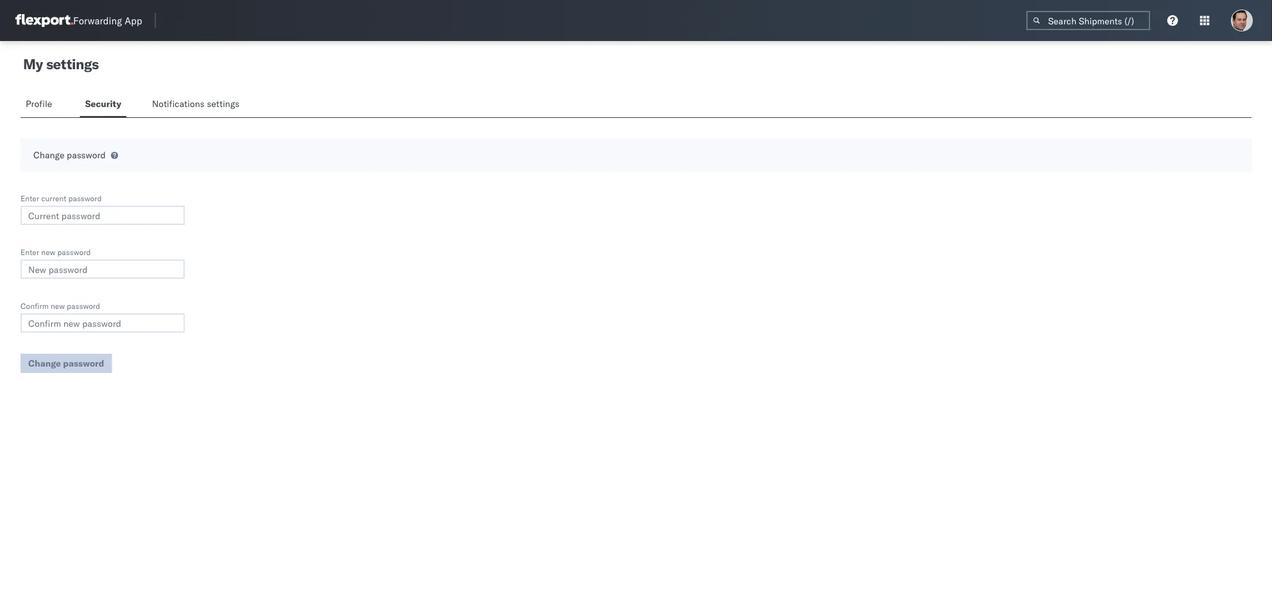 Task type: describe. For each thing, give the bounding box(es) containing it.
current
[[41, 193, 66, 203]]

my settings
[[23, 55, 99, 73]]

forwarding app
[[73, 14, 142, 27]]

security button
[[80, 92, 126, 117]]

password for confirm new password
[[67, 301, 100, 311]]

confirm new password
[[21, 301, 100, 311]]

confirm
[[21, 301, 49, 311]]

enter new password
[[21, 247, 91, 257]]

new for enter
[[41, 247, 55, 257]]

change
[[33, 149, 64, 161]]

settings for notifications settings
[[207, 98, 240, 109]]

enter for enter new password
[[21, 247, 39, 257]]

enter current password
[[21, 193, 102, 203]]

notifications
[[152, 98, 205, 109]]

Confirm new password password field
[[21, 314, 185, 333]]

forwarding
[[73, 14, 122, 27]]

new for confirm
[[51, 301, 65, 311]]

password for enter current password
[[68, 193, 102, 203]]



Task type: vqa. For each thing, say whether or not it's contained in the screenshot.
the Work to the bottom
no



Task type: locate. For each thing, give the bounding box(es) containing it.
enter
[[21, 193, 39, 203], [21, 247, 39, 257]]

0 vertical spatial settings
[[46, 55, 99, 73]]

profile
[[26, 98, 52, 109]]

enter up confirm
[[21, 247, 39, 257]]

password up new password password field
[[57, 247, 91, 257]]

profile button
[[21, 92, 59, 117]]

Search Shipments (/) text field
[[1026, 11, 1150, 30]]

new
[[41, 247, 55, 257], [51, 301, 65, 311]]

0 horizontal spatial settings
[[46, 55, 99, 73]]

2 enter from the top
[[21, 247, 39, 257]]

settings right my
[[46, 55, 99, 73]]

flexport. image
[[15, 14, 73, 27]]

my
[[23, 55, 43, 73]]

0 vertical spatial new
[[41, 247, 55, 257]]

settings for my settings
[[46, 55, 99, 73]]

forwarding app link
[[15, 14, 142, 27]]

1 enter from the top
[[21, 193, 39, 203]]

1 horizontal spatial settings
[[207, 98, 240, 109]]

new right confirm
[[51, 301, 65, 311]]

password up the current password password field
[[68, 193, 102, 203]]

1 vertical spatial new
[[51, 301, 65, 311]]

app
[[125, 14, 142, 27]]

settings inside button
[[207, 98, 240, 109]]

password for enter new password
[[57, 247, 91, 257]]

enter left current
[[21, 193, 39, 203]]

Current password password field
[[21, 206, 185, 225]]

notifications settings button
[[147, 92, 250, 117]]

password
[[67, 149, 106, 161], [68, 193, 102, 203], [57, 247, 91, 257], [67, 301, 100, 311]]

enter for enter current password
[[21, 193, 39, 203]]

password up confirm new password password field
[[67, 301, 100, 311]]

1 vertical spatial enter
[[21, 247, 39, 257]]

notifications settings
[[152, 98, 240, 109]]

settings
[[46, 55, 99, 73], [207, 98, 240, 109]]

New password password field
[[21, 260, 185, 279]]

settings right notifications
[[207, 98, 240, 109]]

new down current
[[41, 247, 55, 257]]

1 vertical spatial settings
[[207, 98, 240, 109]]

change password
[[33, 149, 106, 161]]

0 vertical spatial enter
[[21, 193, 39, 203]]

security
[[85, 98, 121, 109]]

password right 'change'
[[67, 149, 106, 161]]



